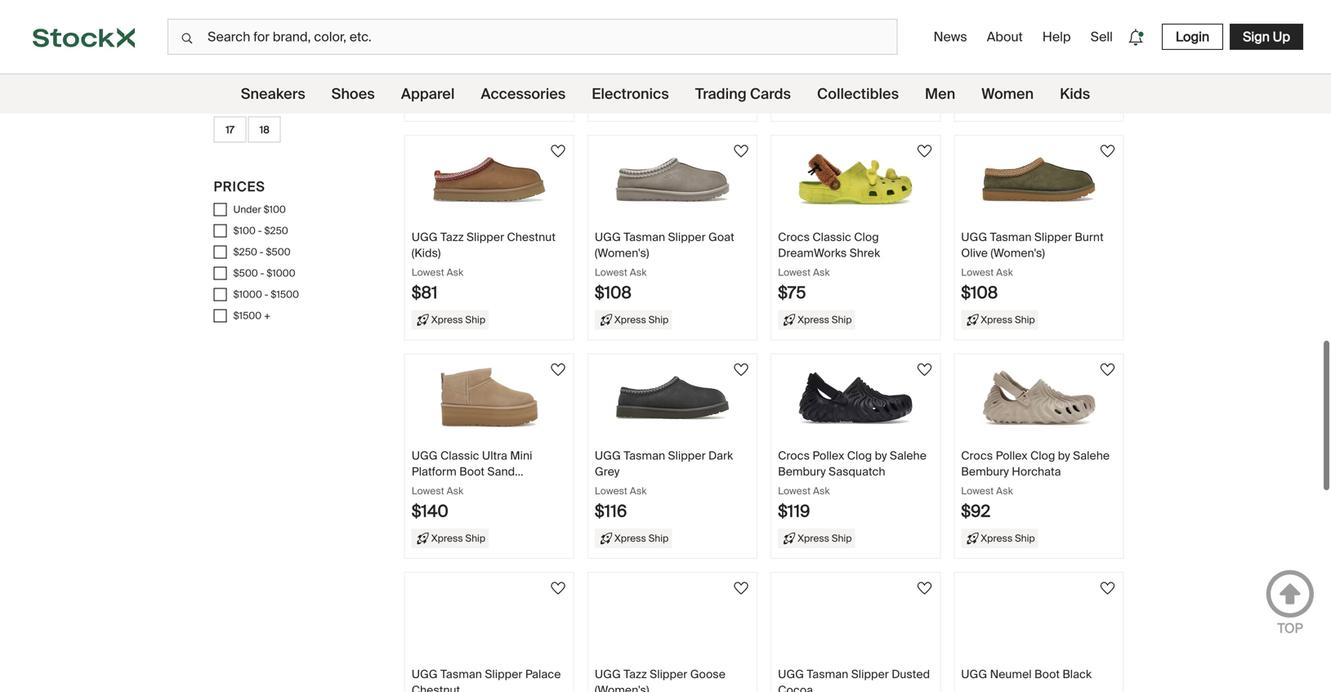 Task type: describe. For each thing, give the bounding box(es) containing it.
11.5 button
[[248, 41, 281, 68]]

Search... search field
[[168, 19, 898, 55]]

prices
[[214, 178, 265, 195]]

ugg for ugg tasman slipper goat (women's) lowest ask $108
[[595, 230, 621, 245]]

ugg for ugg classic ultra mini platform boot sand (women's)
[[412, 448, 438, 463]]

stockx logo link
[[0, 0, 168, 74]]

goose
[[690, 667, 726, 682]]

collectibles link
[[817, 74, 899, 114]]

lowest inside the ugg tasman slipper burnt olive (women's) lowest ask $108
[[961, 266, 994, 279]]

follow image for $116
[[732, 360, 751, 380]]

crocs for $75
[[778, 230, 810, 245]]

ask inside crocs pollex clog by salehe bembury sasquatch lowest ask $119
[[813, 485, 830, 497]]

$123
[[595, 64, 630, 85]]

ask inside ugg tasman slipper goat (women's) lowest ask $108
[[630, 266, 647, 279]]

lowest inside lowest ask $140
[[412, 485, 444, 497]]

lowest ask $140
[[412, 485, 464, 522]]

ask inside the ugg tasman slipper burnt olive (women's) lowest ask $108
[[997, 266, 1013, 279]]

tasman for seed
[[624, 11, 665, 26]]

11
[[226, 48, 234, 61]]

ugg classic ultra mini platform boot sand (women's) image
[[432, 367, 547, 429]]

dark inside ugg tasman slipper dark grey lowest ask $116
[[709, 448, 733, 463]]

1 horizontal spatial $250
[[264, 224, 288, 237]]

women
[[982, 85, 1034, 103]]

lowest inside ugg tazz slipper chestnut (kids) lowest ask $81
[[412, 266, 444, 279]]

dusted
[[892, 667, 930, 682]]

slipper for ugg tasman slipper dark grey lowest ask $116
[[668, 448, 706, 463]]

1 vertical spatial $500
[[233, 267, 258, 280]]

xpress ship for ugg tasman slipper goat (women's)
[[615, 313, 669, 326]]

black inside the ugg tasman ii slipper black (kids) lowest ask $63
[[901, 11, 930, 26]]

(women's) inside "ugg tazz slipper goose (women's)"
[[595, 683, 649, 692]]

lowest inside ugg tasman slipper mustard seed (women's) lowest ask $123
[[595, 47, 628, 60]]

ugg neumel boot black link
[[955, 573, 1123, 692]]

ship down ugg tasman slipper mustard seed (women's) lowest ask $123
[[649, 95, 669, 107]]

tazz for (women's)
[[624, 667, 647, 682]]

by for $119
[[875, 448, 887, 463]]

black inside the "ugg classic ultra mini boot black (women's)"
[[961, 27, 991, 42]]

by for $92
[[1058, 448, 1071, 463]]

ship for ugg classic ultra mini platform boot sand (women's)
[[465, 532, 486, 545]]

ship down the ugg tasman ii slipper black (kids) lowest ask $63
[[832, 95, 852, 107]]

login
[[1176, 28, 1210, 45]]

ship for ugg tasman slipper burnt olive (women's)
[[1015, 313, 1035, 326]]

$63
[[778, 64, 808, 85]]

ship for ugg tasman slipper dark grey
[[649, 532, 669, 545]]

dark inside "ugg tasman slipper sand dark cherry (women's) lowest ask $114"
[[412, 27, 436, 42]]

2 vertical spatial boot
[[1035, 667, 1060, 682]]

xpress ship for crocs pollex clog by salehe bembury sasquatch
[[798, 532, 852, 545]]

clog for $92
[[1031, 448, 1056, 463]]

electronics
[[592, 85, 669, 103]]

cards
[[750, 85, 791, 103]]

slipper for ugg tazz slipper chestnut (kids) lowest ask $81
[[467, 230, 504, 245]]

crocs pollex clog by salehe bembury sasquatch image
[[799, 367, 913, 429]]

9.5
[[292, 11, 306, 23]]

15 button
[[317, 79, 350, 105]]

classic for $75
[[813, 230, 852, 245]]

classic for (women's)
[[441, 448, 479, 463]]

xpress ship for crocs classic clog dreamworks shrek
[[798, 313, 852, 326]]

boot inside ugg classic ultra mini platform boot sand (women's)
[[459, 464, 485, 479]]

18 button
[[248, 117, 281, 143]]

about
[[987, 28, 1023, 45]]

xpress for crocs pollex clog by salehe bembury sasquatch
[[798, 532, 830, 545]]

men
[[925, 85, 956, 103]]

olive
[[961, 245, 988, 261]]

goat
[[709, 230, 735, 245]]

up
[[1273, 28, 1291, 45]]

xpress ship for ugg tasman slipper dark grey
[[615, 532, 669, 545]]

1 vertical spatial $100
[[233, 224, 256, 237]]

0 vertical spatial $100
[[264, 203, 286, 216]]

(women's) inside "ugg tasman slipper sand dark cherry (women's) lowest ask $114"
[[477, 27, 532, 42]]

dreamworks
[[778, 245, 847, 261]]

- for $100
[[258, 224, 262, 237]]

palace
[[525, 667, 561, 682]]

(women's) inside the ugg tasman slipper burnt olive (women's) lowest ask $108
[[991, 245, 1045, 261]]

ugg tazz slipper chestnut (kids) lowest ask $81
[[412, 230, 556, 303]]

ship for crocs pollex clog by salehe bembury sasquatch
[[832, 532, 852, 545]]

(women's) inside ugg tasman slipper goat (women's) lowest ask $108
[[595, 245, 649, 261]]

xpress down $63
[[798, 95, 830, 107]]

ugg tasman slipper dark grey lowest ask $116
[[595, 448, 733, 522]]

news
[[934, 28, 968, 45]]

$1000 - $1500
[[233, 288, 299, 301]]

$114
[[412, 64, 444, 85]]

12 button
[[283, 41, 315, 68]]

ugg tasman slipper goat (women's) lowest ask $108
[[595, 230, 735, 303]]

women link
[[982, 74, 1034, 114]]

salehe for $92
[[1073, 448, 1110, 463]]

14 button
[[248, 79, 281, 105]]

$100 - $250
[[233, 224, 288, 237]]

$92
[[961, 501, 991, 522]]

ugg for ugg tasman slipper mustard seed (women's) lowest ask $123
[[595, 11, 621, 26]]

9.5 button
[[283, 4, 315, 30]]

xpress ship down $114
[[431, 95, 486, 107]]

xpress ship for ugg tazz slipper chestnut (kids)
[[431, 313, 486, 326]]

sand inside ugg classic ultra mini platform boot sand (women's)
[[487, 464, 515, 479]]

ugg for ugg tasman slipper dusted cocoa
[[778, 667, 804, 682]]

ugg tazz slipper goose (women's)
[[595, 667, 726, 692]]

$119
[[778, 501, 810, 522]]

crocs for $92
[[961, 448, 993, 463]]

+
[[264, 309, 271, 322]]

1 horizontal spatial $1500
[[271, 288, 299, 301]]

slipper for ugg tasman slipper goat (women's) lowest ask $108
[[668, 230, 706, 245]]

crocs classic clog dreamworks shrek lowest ask $75
[[778, 230, 880, 303]]

ship for crocs pollex clog by salehe bembury horchata
[[1015, 532, 1035, 545]]

slipper for ugg tasman slipper mustard seed (women's) lowest ask $123
[[668, 11, 706, 26]]

sign up
[[1243, 28, 1291, 45]]

ugg for ugg tazz slipper chestnut (kids) lowest ask $81
[[412, 230, 438, 245]]

pollex for $119
[[813, 448, 845, 463]]

xpress for ugg tasman slipper burnt olive (women's)
[[981, 313, 1013, 326]]

lowest inside the ugg tasman ii slipper black (kids) lowest ask $63
[[778, 47, 811, 60]]

shrek
[[850, 245, 880, 261]]

ugg tasman slipper dusted cocoa
[[778, 667, 930, 692]]

12
[[294, 48, 304, 61]]

ugg for ugg tasman slipper burnt olive (women's) lowest ask $108
[[961, 230, 988, 245]]

tazz for (kids)
[[441, 230, 464, 245]]

xpress ship for ugg tasman slipper burnt olive (women's)
[[981, 313, 1035, 326]]

cocoa
[[778, 683, 813, 692]]

ugg tasman slipper dusted cocoa link
[[772, 573, 940, 692]]

xpress for ugg classic ultra mini platform boot sand (women's)
[[431, 532, 463, 545]]

mini for sand
[[510, 448, 533, 463]]

under $100
[[233, 203, 286, 216]]

9 button
[[248, 4, 281, 30]]

ugg for ugg tasman slipper palace chestnut
[[412, 667, 438, 682]]

tasman for grey
[[624, 448, 665, 463]]

follow image for $81
[[548, 141, 568, 161]]

1 vertical spatial $250
[[233, 246, 257, 258]]

chestnut inside ugg tasman slipper palace chestnut
[[412, 683, 460, 692]]

1 vertical spatial $1500
[[233, 309, 262, 322]]

crocs pollex clog by salehe bembury sasquatch lowest ask $119
[[778, 448, 927, 522]]

electronics link
[[592, 74, 669, 114]]

ask inside crocs pollex clog by salehe bembury horchata lowest ask $92
[[997, 485, 1013, 497]]

(women's) inside ugg classic ultra mini platform boot sand (women's)
[[412, 480, 466, 495]]

crocs pollex clog by salehe bembury horchata lowest ask $92
[[961, 448, 1110, 522]]

sell
[[1091, 28, 1113, 45]]

ship for ugg tazz slipper chestnut (kids)
[[465, 313, 486, 326]]

8.5 button
[[214, 4, 246, 30]]

chestnut inside ugg tazz slipper chestnut (kids) lowest ask $81
[[507, 230, 556, 245]]

ultra for (women's)
[[1032, 11, 1057, 26]]

mustard
[[595, 27, 639, 42]]

2 horizontal spatial black
[[1063, 667, 1092, 682]]

sign up button
[[1230, 24, 1304, 50]]

slipper for ugg tasman slipper burnt olive (women's) lowest ask $108
[[1035, 230, 1072, 245]]

trading cards
[[695, 85, 791, 103]]

ugg tasman slipper burnt olive (women's) image
[[982, 149, 1096, 210]]

ugg for ugg tasman ii slipper black (kids) lowest ask $63
[[778, 11, 804, 26]]

xpress ship down $63
[[798, 95, 852, 107]]

platform
[[412, 464, 457, 479]]

trading cards link
[[695, 74, 791, 114]]

13.5
[[221, 86, 239, 98]]

under
[[233, 203, 261, 216]]

xpress for ugg tasman slipper dark grey
[[615, 532, 646, 545]]

(kids) inside the ugg tasman ii slipper black (kids) lowest ask $63
[[778, 27, 807, 42]]

(kids) inside ugg tazz slipper chestnut (kids) lowest ask $81
[[412, 245, 441, 261]]

crocs pollex clog by salehe bembury horchata image
[[982, 367, 1096, 429]]

kids link
[[1060, 74, 1091, 114]]

$109
[[961, 64, 998, 85]]

help link
[[1036, 22, 1078, 52]]



Task type: vqa. For each thing, say whether or not it's contained in the screenshot.


Task type: locate. For each thing, give the bounding box(es) containing it.
ugg inside the ugg tasman slipper burnt olive (women's) lowest ask $108
[[961, 230, 988, 245]]

$500 - $1000
[[233, 267, 295, 280]]

12.5
[[325, 48, 342, 61]]

by up horchata
[[1058, 448, 1071, 463]]

0 horizontal spatial bembury
[[778, 464, 826, 479]]

dark
[[412, 27, 436, 42], [709, 448, 733, 463]]

1 horizontal spatial classic
[[813, 230, 852, 245]]

dark down ugg tasman slipper dark grey image
[[709, 448, 733, 463]]

1 vertical spatial $1000
[[233, 288, 262, 301]]

ugg inside ugg classic ultra mini platform boot sand (women's)
[[412, 448, 438, 463]]

clog inside crocs classic clog dreamworks shrek lowest ask $75
[[854, 230, 879, 245]]

17 button
[[214, 117, 246, 143]]

0 horizontal spatial tazz
[[441, 230, 464, 245]]

- for $1000
[[264, 288, 268, 301]]

tazz down ugg tazz slipper chestnut (kids) 'image'
[[441, 230, 464, 245]]

xpress ship for crocs pollex clog by salehe bembury horchata
[[981, 532, 1035, 545]]

0 horizontal spatial by
[[875, 448, 887, 463]]

tazz left goose at right
[[624, 667, 647, 682]]

0 horizontal spatial chestnut
[[412, 683, 460, 692]]

mini down "ugg classic ultra mini platform boot sand (women's)" image
[[510, 448, 533, 463]]

2 bembury from the left
[[961, 464, 1009, 479]]

ugg inside "ugg tazz slipper goose (women's)"
[[595, 667, 621, 682]]

boot right neumel
[[1035, 667, 1060, 682]]

tasman for (women's)
[[624, 230, 665, 245]]

ask inside the ugg tasman ii slipper black (kids) lowest ask $63
[[813, 47, 830, 60]]

0 vertical spatial $250
[[264, 224, 288, 237]]

sneakers
[[241, 85, 305, 103]]

0 horizontal spatial black
[[901, 11, 930, 26]]

xpress ship down $119
[[798, 532, 852, 545]]

0 horizontal spatial pollex
[[813, 448, 845, 463]]

salehe down the crocs pollex clog by salehe bembury sasquatch image
[[890, 448, 927, 463]]

ultra for sand
[[482, 448, 507, 463]]

(kids) up $81
[[412, 245, 441, 261]]

$140
[[412, 501, 449, 522]]

back to top image
[[1266, 570, 1315, 619]]

ship for crocs classic clog dreamworks shrek
[[832, 313, 852, 326]]

classic inside the "ugg classic ultra mini boot black (women's)"
[[990, 11, 1029, 26]]

- down $100 - $250
[[260, 246, 264, 258]]

- down the under $100
[[258, 224, 262, 237]]

pollex up horchata
[[996, 448, 1028, 463]]

16 button
[[352, 79, 385, 105]]

boot inside the "ugg classic ultra mini boot black (women's)"
[[1085, 11, 1110, 26]]

ask inside lowest ask $140
[[447, 485, 464, 497]]

salehe down crocs pollex clog by salehe bembury horchata image
[[1073, 448, 1110, 463]]

xpress ship down $140
[[431, 532, 486, 545]]

10.5
[[359, 11, 377, 23]]

by inside crocs pollex clog by salehe bembury horchata lowest ask $92
[[1058, 448, 1071, 463]]

clog
[[854, 230, 879, 245], [847, 448, 872, 463], [1031, 448, 1056, 463]]

xpress down $119
[[798, 532, 830, 545]]

xpress down $75
[[798, 313, 830, 326]]

tasman for chestnut
[[441, 667, 482, 682]]

$1500 down $500 - $1000
[[271, 288, 299, 301]]

$75
[[778, 282, 806, 303]]

1 by from the left
[[875, 448, 887, 463]]

lowest inside "ugg tasman slipper sand dark cherry (women's) lowest ask $114"
[[412, 47, 444, 60]]

tasman inside ugg tasman slipper dark grey lowest ask $116
[[624, 448, 665, 463]]

0 horizontal spatial ultra
[[482, 448, 507, 463]]

ship down the ugg tasman slipper burnt olive (women's) lowest ask $108
[[1015, 313, 1035, 326]]

- down $250 - $500
[[260, 267, 264, 280]]

follow image for $108
[[732, 141, 751, 161]]

tasman for cocoa
[[807, 667, 849, 682]]

0 vertical spatial tazz
[[441, 230, 464, 245]]

$250
[[264, 224, 288, 237], [233, 246, 257, 258]]

slipper inside "ugg tasman slipper sand dark cherry (women's) lowest ask $114"
[[485, 11, 523, 26]]

ship for ugg tasman slipper goat (women's)
[[649, 313, 669, 326]]

bembury inside crocs pollex clog by salehe bembury sasquatch lowest ask $119
[[778, 464, 826, 479]]

slipper inside ugg tasman slipper dark grey lowest ask $116
[[668, 448, 706, 463]]

$116
[[595, 501, 627, 522]]

lowest inside ugg tasman slipper dark grey lowest ask $116
[[595, 485, 628, 497]]

notification unread icon image
[[1125, 26, 1148, 49]]

0 vertical spatial mini
[[1060, 11, 1082, 26]]

seed
[[642, 27, 670, 42]]

1 horizontal spatial (kids)
[[778, 27, 807, 42]]

kids
[[1060, 85, 1091, 103]]

11.5
[[257, 48, 272, 61]]

ultra up help
[[1032, 11, 1057, 26]]

neumel
[[990, 667, 1032, 682]]

ship down ugg tasman slipper dark grey lowest ask $116
[[649, 532, 669, 545]]

slipper
[[485, 11, 523, 26], [668, 11, 706, 26], [861, 11, 898, 26], [467, 230, 504, 245], [668, 230, 706, 245], [1035, 230, 1072, 245], [668, 448, 706, 463], [485, 667, 523, 682], [650, 667, 688, 682], [851, 667, 889, 682]]

collectibles
[[817, 85, 899, 103]]

classic up dreamworks at right
[[813, 230, 852, 245]]

$250 - $500
[[233, 246, 291, 258]]

xpress for crocs pollex clog by salehe bembury horchata
[[981, 532, 1013, 545]]

1 horizontal spatial mini
[[1060, 11, 1082, 26]]

11 button
[[214, 41, 246, 68]]

salehe inside crocs pollex clog by salehe bembury sasquatch lowest ask $119
[[890, 448, 927, 463]]

ugg tazz slipper goose (women's) link
[[588, 573, 757, 692]]

slipper for ugg tasman slipper dusted cocoa
[[851, 667, 889, 682]]

crocs for $119
[[778, 448, 810, 463]]

ugg for ugg neumel boot black
[[961, 667, 988, 682]]

slipper down ugg tazz slipper chestnut (kids) 'image'
[[467, 230, 504, 245]]

1 vertical spatial tazz
[[624, 667, 647, 682]]

pollex for $92
[[996, 448, 1028, 463]]

2 salehe from the left
[[1073, 448, 1110, 463]]

product category switcher element
[[0, 74, 1332, 114]]

mini for (women's)
[[1060, 11, 1082, 26]]

$108 inside the ugg tasman slipper burnt olive (women's) lowest ask $108
[[961, 282, 998, 303]]

0 horizontal spatial (kids)
[[412, 245, 441, 261]]

mini inside the "ugg classic ultra mini boot black (women's)"
[[1060, 11, 1082, 26]]

0 horizontal spatial mini
[[510, 448, 533, 463]]

1 horizontal spatial salehe
[[1073, 448, 1110, 463]]

slipper for ugg tazz slipper goose (women's)
[[650, 667, 688, 682]]

1 horizontal spatial $108
[[961, 282, 998, 303]]

2 $108 from the left
[[961, 282, 998, 303]]

0 horizontal spatial dark
[[412, 27, 436, 42]]

black right ii
[[901, 11, 930, 26]]

clog inside crocs pollex clog by salehe bembury sasquatch lowest ask $119
[[847, 448, 872, 463]]

lowest inside crocs pollex clog by salehe bembury sasquatch lowest ask $119
[[778, 485, 811, 497]]

ship down ugg classic ultra mini platform boot sand (women's)
[[465, 532, 486, 545]]

2 horizontal spatial classic
[[990, 11, 1029, 26]]

0 horizontal spatial sand
[[487, 464, 515, 479]]

ultra inside ugg classic ultra mini platform boot sand (women's)
[[482, 448, 507, 463]]

$1500 +
[[233, 309, 271, 322]]

xpress down $92
[[981, 532, 1013, 545]]

0 horizontal spatial $100
[[233, 224, 256, 237]]

0 horizontal spatial boot
[[459, 464, 485, 479]]

0 horizontal spatial $250
[[233, 246, 257, 258]]

xpress down $81
[[431, 313, 463, 326]]

slipper for ugg tasman slipper palace chestnut
[[485, 667, 523, 682]]

ultra inside the "ugg classic ultra mini boot black (women's)"
[[1032, 11, 1057, 26]]

men link
[[925, 74, 956, 114]]

$250 up $250 - $500
[[264, 224, 288, 237]]

xpress ship
[[431, 95, 486, 107], [615, 95, 669, 107], [798, 95, 852, 107], [431, 313, 486, 326], [615, 313, 669, 326], [798, 313, 852, 326], [981, 313, 1035, 326], [431, 532, 486, 545], [615, 532, 669, 545], [798, 532, 852, 545], [981, 532, 1035, 545]]

17
[[226, 123, 234, 136]]

sand inside "ugg tasman slipper sand dark cherry (women's) lowest ask $114"
[[525, 11, 553, 26]]

0 vertical spatial sand
[[525, 11, 553, 26]]

$1000 up $1500 +
[[233, 288, 262, 301]]

$500 up $500 - $1000
[[266, 246, 291, 258]]

ugg tasman slipper palace chestnut link
[[405, 573, 574, 692]]

boot right platform in the left bottom of the page
[[459, 464, 485, 479]]

xpress ship down $75
[[798, 313, 852, 326]]

crocs up $92
[[961, 448, 993, 463]]

ugg tasman slipper sand dark cherry (women's) lowest ask $114
[[412, 11, 553, 85]]

crocs up $119
[[778, 448, 810, 463]]

10 button
[[317, 4, 350, 30]]

tasman inside the ugg tasman slipper burnt olive (women's) lowest ask $108
[[990, 230, 1032, 245]]

tasman for olive
[[990, 230, 1032, 245]]

$1000 up $1000 - $1500
[[267, 267, 295, 280]]

ugg classic ultra mini boot black (women's)
[[961, 11, 1110, 42]]

0 vertical spatial $500
[[266, 246, 291, 258]]

follow image
[[548, 141, 568, 161], [732, 141, 751, 161], [548, 360, 568, 380], [732, 360, 751, 380], [1098, 579, 1118, 598]]

apparel link
[[401, 74, 455, 114]]

$500 down $250 - $500
[[233, 267, 258, 280]]

crocs inside crocs classic clog dreamworks shrek lowest ask $75
[[778, 230, 810, 245]]

ugg tasman slipper dark grey image
[[615, 367, 730, 429]]

2 vertical spatial classic
[[441, 448, 479, 463]]

bembury for $92
[[961, 464, 1009, 479]]

slipper left dusted
[[851, 667, 889, 682]]

1 bembury from the left
[[778, 464, 826, 479]]

xpress down $116
[[615, 532, 646, 545]]

0 horizontal spatial $108
[[595, 282, 632, 303]]

pollex up sasquatch
[[813, 448, 845, 463]]

xpress ship down $123
[[615, 95, 669, 107]]

pollex inside crocs pollex clog by salehe bembury sasquatch lowest ask $119
[[813, 448, 845, 463]]

1 vertical spatial ultra
[[482, 448, 507, 463]]

ugg inside the "ugg classic ultra mini boot black (women's)"
[[961, 11, 988, 26]]

tasman inside ugg tasman slipper palace chestnut
[[441, 667, 482, 682]]

1 horizontal spatial black
[[961, 27, 991, 42]]

1 horizontal spatial chestnut
[[507, 230, 556, 245]]

lowest inside crocs classic clog dreamworks shrek lowest ask $75
[[778, 266, 811, 279]]

$100 up $100 - $250
[[264, 203, 286, 216]]

$100 down under
[[233, 224, 256, 237]]

10.5 button
[[352, 4, 385, 30]]

ship down crocs classic clog dreamworks shrek lowest ask $75
[[832, 313, 852, 326]]

classic up about
[[990, 11, 1029, 26]]

2 pollex from the left
[[996, 448, 1028, 463]]

slipper inside ugg tazz slipper chestnut (kids) lowest ask $81
[[467, 230, 504, 245]]

slipper right ii
[[861, 11, 898, 26]]

1 horizontal spatial $500
[[266, 246, 291, 258]]

ask inside ugg tasman slipper mustard seed (women's) lowest ask $123
[[630, 47, 647, 60]]

salehe for $119
[[890, 448, 927, 463]]

ugg inside ugg tazz slipper chestnut (kids) lowest ask $81
[[412, 230, 438, 245]]

stockx logo image
[[33, 28, 135, 48]]

slipper left goose at right
[[650, 667, 688, 682]]

0 horizontal spatial classic
[[441, 448, 479, 463]]

0 vertical spatial $1500
[[271, 288, 299, 301]]

crocs inside crocs pollex clog by salehe bembury horchata lowest ask $92
[[961, 448, 993, 463]]

shoes
[[332, 85, 375, 103]]

by
[[875, 448, 887, 463], [1058, 448, 1071, 463]]

boot up sell
[[1085, 11, 1110, 26]]

tazz inside "ugg tazz slipper goose (women's)"
[[624, 667, 647, 682]]

xpress ship down $81
[[431, 313, 486, 326]]

sand up the accessories
[[525, 11, 553, 26]]

$1500
[[271, 288, 299, 301], [233, 309, 262, 322]]

clog inside crocs pollex clog by salehe bembury horchata lowest ask $92
[[1031, 448, 1056, 463]]

xpress for ugg tasman slipper goat (women's)
[[615, 313, 646, 326]]

1 vertical spatial boot
[[459, 464, 485, 479]]

ugg for ugg classic ultra mini boot black (women's)
[[961, 11, 988, 26]]

slipper left burnt at right top
[[1035, 230, 1072, 245]]

xpress for ugg tazz slipper chestnut (kids)
[[431, 313, 463, 326]]

ugg for ugg tasman slipper dark grey lowest ask $116
[[595, 448, 621, 463]]

burnt
[[1075, 230, 1104, 245]]

xpress down the ugg tasman slipper burnt olive (women's) lowest ask $108
[[981, 313, 1013, 326]]

mini up help
[[1060, 11, 1082, 26]]

ship right "apparel" link
[[465, 95, 486, 107]]

top
[[1278, 620, 1303, 637]]

1 horizontal spatial $1000
[[267, 267, 295, 280]]

$500
[[266, 246, 291, 258], [233, 267, 258, 280]]

trading
[[695, 85, 747, 103]]

- for $500
[[260, 267, 264, 280]]

ugg inside ugg tasman slipper dusted cocoa
[[778, 667, 804, 682]]

1 horizontal spatial ultra
[[1032, 11, 1057, 26]]

crocs classic clog dreamworks shrek image
[[799, 149, 913, 210]]

1 salehe from the left
[[890, 448, 927, 463]]

xpress down $114
[[431, 95, 463, 107]]

13.5 button
[[214, 79, 246, 105]]

ugg for ugg tazz slipper goose (women's)
[[595, 667, 621, 682]]

1 vertical spatial chestnut
[[412, 683, 460, 692]]

bembury
[[778, 464, 826, 479], [961, 464, 1009, 479]]

(women's) inside ugg tasman slipper mustard seed (women's) lowest ask $123
[[673, 27, 727, 42]]

1 horizontal spatial sand
[[525, 11, 553, 26]]

2 horizontal spatial boot
[[1085, 11, 1110, 26]]

bembury inside crocs pollex clog by salehe bembury horchata lowest ask $92
[[961, 464, 1009, 479]]

sell link
[[1084, 22, 1120, 52]]

14.5
[[290, 86, 308, 98]]

by up sasquatch
[[875, 448, 887, 463]]

ii
[[851, 11, 858, 26]]

ugg inside "ugg tasman slipper sand dark cherry (women's) lowest ask $114"
[[412, 11, 438, 26]]

ask
[[447, 47, 464, 60], [630, 47, 647, 60], [813, 47, 830, 60], [447, 266, 464, 279], [630, 266, 647, 279], [813, 266, 830, 279], [997, 266, 1013, 279], [447, 485, 464, 497], [630, 485, 647, 497], [813, 485, 830, 497], [997, 485, 1013, 497]]

lowest inside ugg tasman slipper goat (women's) lowest ask $108
[[595, 266, 628, 279]]

1 horizontal spatial dark
[[709, 448, 733, 463]]

lowest inside crocs pollex clog by salehe bembury horchata lowest ask $92
[[961, 485, 994, 497]]

slipper inside the ugg tasman slipper burnt olive (women's) lowest ask $108
[[1035, 230, 1072, 245]]

ugg neumel boot black
[[961, 667, 1092, 682]]

sand right platform in the left bottom of the page
[[487, 464, 515, 479]]

ugg inside the ugg tasman ii slipper black (kids) lowest ask $63
[[778, 11, 804, 26]]

dark left cherry
[[412, 27, 436, 42]]

-
[[258, 224, 262, 237], [260, 246, 264, 258], [260, 267, 264, 280], [264, 288, 268, 301]]

ugg
[[412, 11, 438, 26], [595, 11, 621, 26], [778, 11, 804, 26], [961, 11, 988, 26], [412, 230, 438, 245], [595, 230, 621, 245], [961, 230, 988, 245], [412, 448, 438, 463], [595, 448, 621, 463], [412, 667, 438, 682], [595, 667, 621, 682], [778, 667, 804, 682], [961, 667, 988, 682]]

1 horizontal spatial pollex
[[996, 448, 1028, 463]]

by inside crocs pollex clog by salehe bembury sasquatch lowest ask $119
[[875, 448, 887, 463]]

about link
[[981, 22, 1030, 52]]

tasman for black
[[807, 11, 849, 26]]

ship down crocs pollex clog by salehe bembury sasquatch lowest ask $119 at the right bottom of page
[[832, 532, 852, 545]]

ugg inside ugg tasman slipper palace chestnut
[[412, 667, 438, 682]]

pollex inside crocs pollex clog by salehe bembury horchata lowest ask $92
[[996, 448, 1028, 463]]

black up $109
[[961, 27, 991, 42]]

tasman inside ugg tasman slipper dusted cocoa
[[807, 667, 849, 682]]

1 vertical spatial classic
[[813, 230, 852, 245]]

tasman for dark
[[441, 11, 482, 26]]

ask inside "ugg tasman slipper sand dark cherry (women's) lowest ask $114"
[[447, 47, 464, 60]]

xpress ship for ugg classic ultra mini platform boot sand (women's)
[[431, 532, 486, 545]]

0 vertical spatial (kids)
[[778, 27, 807, 42]]

help
[[1043, 28, 1071, 45]]

tasman inside ugg tasman slipper goat (women's) lowest ask $108
[[624, 230, 665, 245]]

tazz
[[441, 230, 464, 245], [624, 667, 647, 682]]

tasman inside ugg tasman slipper mustard seed (women's) lowest ask $123
[[624, 11, 665, 26]]

ship down crocs pollex clog by salehe bembury horchata lowest ask $92
[[1015, 532, 1035, 545]]

0 vertical spatial ultra
[[1032, 11, 1057, 26]]

13 button
[[352, 41, 385, 68]]

$1000
[[267, 267, 295, 280], [233, 288, 262, 301]]

follow image
[[915, 141, 935, 161], [1098, 141, 1118, 161], [915, 360, 935, 380], [1098, 360, 1118, 380], [548, 579, 568, 598], [732, 579, 751, 598], [915, 579, 935, 598]]

black right neumel
[[1063, 667, 1092, 682]]

- for $250
[[260, 246, 264, 258]]

ugg tasman slipper goat (women's) image
[[615, 149, 730, 210]]

slipper inside ugg tasman slipper goat (women's) lowest ask $108
[[668, 230, 706, 245]]

ask inside ugg tazz slipper chestnut (kids) lowest ask $81
[[447, 266, 464, 279]]

clog up the 'shrek'
[[854, 230, 879, 245]]

sasquatch
[[829, 464, 886, 479]]

$1500 left +
[[233, 309, 262, 322]]

(women's)
[[477, 27, 532, 42], [673, 27, 727, 42], [993, 27, 1048, 42], [595, 245, 649, 261], [991, 245, 1045, 261], [412, 480, 466, 495], [595, 683, 649, 692]]

$108
[[595, 282, 632, 303], [961, 282, 998, 303]]

1 pollex from the left
[[813, 448, 845, 463]]

0 vertical spatial $1000
[[267, 267, 295, 280]]

ugg inside ugg tasman slipper mustard seed (women's) lowest ask $123
[[595, 11, 621, 26]]

slipper down ugg tasman slipper dark grey image
[[668, 448, 706, 463]]

12.5 button
[[317, 41, 350, 68]]

xpress
[[431, 95, 463, 107], [615, 95, 646, 107], [798, 95, 830, 107], [431, 313, 463, 326], [615, 313, 646, 326], [798, 313, 830, 326], [981, 313, 1013, 326], [431, 532, 463, 545], [615, 532, 646, 545], [798, 532, 830, 545], [981, 532, 1013, 545]]

news link
[[927, 22, 974, 52]]

ugg inside ugg tasman slipper goat (women's) lowest ask $108
[[595, 230, 621, 245]]

1 $108 from the left
[[595, 282, 632, 303]]

0 horizontal spatial $1000
[[233, 288, 262, 301]]

1 horizontal spatial by
[[1058, 448, 1071, 463]]

0 vertical spatial boot
[[1085, 11, 1110, 26]]

1 vertical spatial mini
[[510, 448, 533, 463]]

xpress ship down $116
[[615, 532, 669, 545]]

1 horizontal spatial $100
[[264, 203, 286, 216]]

ask inside ugg tasman slipper dark grey lowest ask $116
[[630, 485, 647, 497]]

16
[[363, 86, 373, 98]]

clog up horchata
[[1031, 448, 1056, 463]]

1 horizontal spatial boot
[[1035, 667, 1060, 682]]

xpress ship down the ugg tasman slipper burnt olive (women's) lowest ask $108
[[981, 313, 1035, 326]]

- up +
[[264, 288, 268, 301]]

0 vertical spatial chestnut
[[507, 230, 556, 245]]

ugg tasman slipper burnt olive (women's) lowest ask $108
[[961, 230, 1104, 303]]

slipper left goat
[[668, 230, 706, 245]]

ugg tasman ii slipper black (kids) lowest ask $63
[[778, 11, 930, 85]]

ugg inside ugg tasman slipper dark grey lowest ask $116
[[595, 448, 621, 463]]

(kids) up $63
[[778, 27, 807, 42]]

slipper inside ugg tasman slipper dusted cocoa
[[851, 667, 889, 682]]

mini inside ugg classic ultra mini platform boot sand (women's)
[[510, 448, 533, 463]]

crocs up dreamworks at right
[[778, 230, 810, 245]]

clog up sasquatch
[[847, 448, 872, 463]]

pollex
[[813, 448, 845, 463], [996, 448, 1028, 463]]

slipper inside "ugg tazz slipper goose (women's)"
[[650, 667, 688, 682]]

ultra down "ugg classic ultra mini platform boot sand (women's)" image
[[482, 448, 507, 463]]

1 vertical spatial (kids)
[[412, 245, 441, 261]]

xpress ship down ugg tasman slipper goat (women's) lowest ask $108
[[615, 313, 669, 326]]

0 vertical spatial dark
[[412, 27, 436, 42]]

ugg for ugg tasman slipper sand dark cherry (women's) lowest ask $114
[[412, 11, 438, 26]]

slipper inside the ugg tasman ii slipper black (kids) lowest ask $63
[[861, 11, 898, 26]]

slipper inside ugg tasman slipper mustard seed (women's) lowest ask $123
[[668, 11, 706, 26]]

bembury up $119
[[778, 464, 826, 479]]

xpress down $123
[[615, 95, 646, 107]]

0 horizontal spatial $1500
[[233, 309, 262, 322]]

tasman inside the ugg tasman ii slipper black (kids) lowest ask $63
[[807, 11, 849, 26]]

bembury for $119
[[778, 464, 826, 479]]

clog for $75
[[854, 230, 879, 245]]

10
[[329, 11, 339, 23]]

clog for $119
[[847, 448, 872, 463]]

$81
[[412, 282, 438, 303]]

1 vertical spatial sand
[[487, 464, 515, 479]]

$108 inside ugg tasman slipper goat (women's) lowest ask $108
[[595, 282, 632, 303]]

ugg tasman slipper mustard seed (women's) lowest ask $123
[[595, 11, 727, 85]]

xpress for crocs classic clog dreamworks shrek
[[798, 313, 830, 326]]

slipper inside ugg tasman slipper palace chestnut
[[485, 667, 523, 682]]

xpress down $140
[[431, 532, 463, 545]]

ship down ugg tasman slipper goat (women's) lowest ask $108
[[649, 313, 669, 326]]

accessories link
[[481, 74, 566, 114]]

classic inside ugg classic ultra mini platform boot sand (women's)
[[441, 448, 479, 463]]

classic up platform in the left bottom of the page
[[441, 448, 479, 463]]

8.5
[[223, 11, 237, 23]]

apparel
[[401, 85, 455, 103]]

ship down ugg tazz slipper chestnut (kids) lowest ask $81
[[465, 313, 486, 326]]

salehe inside crocs pollex clog by salehe bembury horchata lowest ask $92
[[1073, 448, 1110, 463]]

xpress ship down $92
[[981, 532, 1035, 545]]

14.5 button
[[283, 79, 315, 105]]

ugg tazz slipper chestnut (kids) image
[[432, 149, 547, 210]]

0 horizontal spatial salehe
[[890, 448, 927, 463]]

$250 down $100 - $250
[[233, 246, 257, 258]]

ask inside crocs classic clog dreamworks shrek lowest ask $75
[[813, 266, 830, 279]]

crocs inside crocs pollex clog by salehe bembury sasquatch lowest ask $119
[[778, 448, 810, 463]]

slipper left palace
[[485, 667, 523, 682]]

14
[[260, 86, 269, 98]]

tasman inside "ugg tasman slipper sand dark cherry (women's) lowest ask $114"
[[441, 11, 482, 26]]

login button
[[1162, 24, 1224, 50]]

horchata
[[1012, 464, 1061, 479]]

bembury up $92
[[961, 464, 1009, 479]]

tazz inside ugg tazz slipper chestnut (kids) lowest ask $81
[[441, 230, 464, 245]]

slipper for ugg tasman slipper sand dark cherry (women's) lowest ask $114
[[485, 11, 523, 26]]

15
[[329, 86, 338, 98]]

slipper up seed
[[668, 11, 706, 26]]

slipper up the accessories
[[485, 11, 523, 26]]

1 horizontal spatial bembury
[[961, 464, 1009, 479]]

shoes link
[[332, 74, 375, 114]]

1 horizontal spatial tazz
[[624, 667, 647, 682]]

ugg classic ultra mini platform boot sand (women's)
[[412, 448, 533, 495]]

sneakers link
[[241, 74, 305, 114]]

(women's) inside the "ugg classic ultra mini boot black (women's)"
[[993, 27, 1048, 42]]

2 by from the left
[[1058, 448, 1071, 463]]

classic inside crocs classic clog dreamworks shrek lowest ask $75
[[813, 230, 852, 245]]

accessories
[[481, 85, 566, 103]]

xpress down ugg tasman slipper goat (women's) lowest ask $108
[[615, 313, 646, 326]]

0 vertical spatial classic
[[990, 11, 1029, 26]]

0 horizontal spatial $500
[[233, 267, 258, 280]]

1 vertical spatial dark
[[709, 448, 733, 463]]

ultra
[[1032, 11, 1057, 26], [482, 448, 507, 463]]



